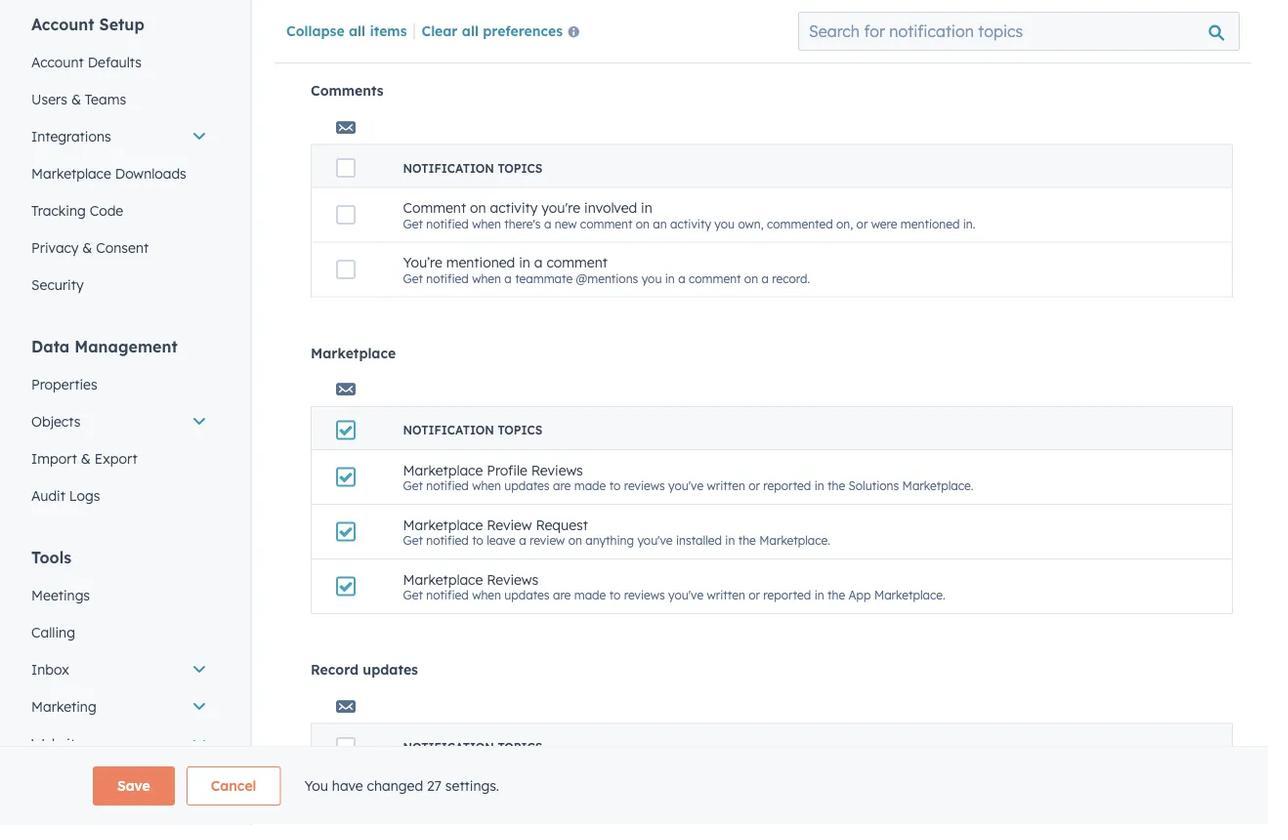 Task type: vqa. For each thing, say whether or not it's contained in the screenshot.
Company
no



Task type: locate. For each thing, give the bounding box(es) containing it.
notification up "comment"
[[403, 161, 494, 175]]

marketplace. right the solutions
[[902, 478, 974, 493]]

new right there's at the left top
[[555, 216, 577, 231]]

1 vertical spatial an
[[653, 216, 667, 231]]

get inside comment on activity you're involved in get notified when there's a new comment on an activity you own, commented on, or were mentioned in.
[[403, 216, 423, 231]]

reviews inside marketplace reviews get notified when updates are made to reviews you've written or reported in the app marketplace.
[[624, 588, 665, 603]]

1 horizontal spatial activity
[[570, 796, 611, 810]]

5 notified from the top
[[426, 533, 469, 548]]

activity
[[490, 199, 538, 216], [670, 216, 711, 231], [570, 796, 611, 810]]

account for account defaults
[[31, 54, 84, 71]]

all
[[349, 22, 366, 39], [462, 22, 479, 39]]

0 vertical spatial account
[[31, 15, 94, 34]]

notified
[[426, 9, 469, 23], [426, 216, 469, 231], [426, 271, 469, 286], [426, 478, 469, 493], [426, 533, 469, 548], [426, 588, 469, 603], [426, 796, 469, 810]]

notification topics for comment
[[403, 161, 542, 175]]

in inside comment on activity you're involved in get notified when there's a new comment on an activity you own, commented on, or were mentioned in.
[[641, 199, 652, 216]]

in down there's at the left top
[[519, 254, 530, 271]]

made up request
[[574, 478, 606, 493]]

2 account from the top
[[31, 54, 84, 71]]

you inside comment on activity you're involved in get notified when there's a new comment on an activity you own, commented on, or were mentioned in.
[[715, 216, 735, 231]]

1 vertical spatial are
[[553, 588, 571, 603]]

teammate down there's at the left top
[[515, 271, 573, 286]]

notification up the 27
[[403, 740, 494, 755]]

you've for marketplace review request
[[637, 533, 673, 548]]

your left request.
[[934, 9, 959, 23]]

2 notified from the top
[[426, 216, 469, 231]]

anything
[[585, 533, 634, 548]]

0 horizontal spatial your
[[626, 9, 651, 23]]

1 vertical spatial written
[[707, 588, 745, 603]]

0 horizontal spatial mentioned
[[446, 254, 515, 271]]

0 vertical spatial to
[[609, 478, 621, 493]]

recalls
[[710, 9, 745, 23]]

when inside marketplace profile reviews get notified when updates are made to reviews you've written or reported in the solutions marketplace.
[[472, 478, 501, 493]]

1 vertical spatial reported
[[763, 588, 811, 603]]

solutions
[[849, 478, 899, 493]]

notification
[[403, 161, 494, 175], [403, 423, 494, 438], [403, 740, 494, 755]]

security
[[31, 276, 84, 294]]

activity
[[403, 778, 451, 796]]

2 vertical spatial to
[[609, 588, 621, 603]]

marketplace. right installed
[[759, 533, 831, 548]]

get inside activity on record you own or follow get notified when there's new activity on a record you own or follow.
[[403, 796, 423, 810]]

are up request
[[553, 478, 571, 493]]

4 get from the top
[[403, 478, 423, 493]]

3 topics from the top
[[498, 740, 542, 755]]

0 vertical spatial mentioned
[[901, 216, 960, 231]]

in right involved
[[641, 199, 652, 216]]

privacy & consent link
[[20, 230, 219, 267]]

security link
[[20, 267, 219, 304]]

1 vertical spatial to
[[472, 533, 483, 548]]

record right the 27
[[475, 778, 516, 796]]

all left items
[[349, 22, 366, 39]]

0 vertical spatial reviews
[[531, 461, 583, 478]]

topics for activity
[[498, 161, 542, 175]]

save button
[[93, 767, 175, 806]]

1 vertical spatial notification topics
[[403, 423, 542, 438]]

2 written from the top
[[707, 588, 745, 603]]

save
[[117, 778, 150, 795]]

there's
[[504, 796, 541, 810]]

topics up "profile"
[[498, 423, 542, 438]]

there's
[[504, 216, 541, 231]]

comment down you're
[[547, 254, 608, 271]]

marketplace
[[31, 165, 111, 182], [311, 344, 396, 361], [403, 461, 483, 478], [403, 516, 483, 533], [403, 571, 483, 588]]

your
[[626, 9, 651, 23], [934, 9, 959, 23]]

users & teams
[[31, 91, 126, 108]]

5 when from the top
[[472, 588, 501, 603]]

own
[[548, 778, 574, 796], [704, 796, 727, 810]]

website
[[31, 736, 83, 753]]

1 when from the top
[[472, 9, 501, 23]]

2 reviews from the top
[[624, 588, 665, 603]]

1 vertical spatial new
[[545, 796, 567, 810]]

1 horizontal spatial an
[[748, 9, 762, 23]]

the inside marketplace profile reviews get notified when updates are made to reviews you've written or reported in the solutions marketplace.
[[828, 478, 845, 493]]

are down review
[[553, 588, 571, 603]]

you left own,
[[715, 216, 735, 231]]

2 notification topics from the top
[[403, 423, 542, 438]]

&
[[71, 91, 81, 108], [82, 239, 92, 256], [81, 450, 91, 468]]

2 vertical spatial the
[[828, 588, 845, 603]]

in.
[[963, 216, 976, 231]]

the inside marketplace reviews get notified when updates are made to reviews you've written or reported in the app marketplace.
[[828, 588, 845, 603]]

marketplace inside account setup element
[[31, 165, 111, 182]]

0 vertical spatial notification
[[403, 161, 494, 175]]

0 vertical spatial you've
[[668, 478, 704, 493]]

1 vertical spatial mentioned
[[446, 254, 515, 271]]

reviews inside marketplace profile reviews get notified when updates are made to reviews you've written or reported in the solutions marketplace.
[[531, 461, 583, 478]]

comment
[[580, 216, 633, 231], [547, 254, 608, 271], [689, 271, 741, 286]]

settings.
[[445, 778, 499, 795]]

1 notification from the top
[[403, 161, 494, 175]]

when right you're
[[472, 271, 501, 286]]

1 vertical spatial reviews
[[624, 588, 665, 603]]

2 all from the left
[[462, 22, 479, 39]]

export
[[95, 450, 137, 468]]

to down "anything"
[[609, 588, 621, 603]]

0 vertical spatial new
[[555, 216, 577, 231]]

0 vertical spatial updates
[[504, 478, 550, 493]]

marketplace profile reviews get notified when updates are made to reviews you've written or reported in the solutions marketplace.
[[403, 461, 974, 493]]

new for you
[[545, 796, 567, 810]]

to left leave
[[472, 533, 483, 548]]

& for export
[[81, 450, 91, 468]]

users & teams link
[[20, 81, 219, 118]]

own left follow.
[[704, 796, 727, 810]]

all for collapse
[[349, 22, 366, 39]]

you've inside marketplace profile reviews get notified when updates are made to reviews you've written or reported in the solutions marketplace.
[[668, 478, 704, 493]]

you've down installed
[[668, 588, 704, 603]]

notification topics up settings.
[[403, 740, 542, 755]]

to up marketplace review request get notified to leave a review on anything you've installed in the marketplace. at the bottom of the page
[[609, 478, 621, 493]]

0 vertical spatial reviews
[[624, 478, 665, 493]]

in left the solutions
[[815, 478, 824, 493]]

3 when from the top
[[472, 271, 501, 286]]

1 reported from the top
[[763, 478, 811, 493]]

teammate
[[515, 9, 573, 23], [515, 271, 573, 286]]

activity left own,
[[670, 216, 711, 231]]

requests
[[576, 9, 623, 23]]

you right @mentions
[[642, 271, 662, 286]]

1 all from the left
[[349, 22, 366, 39]]

consent
[[96, 239, 149, 256]]

written down installed
[[707, 588, 745, 603]]

get inside marketplace profile reviews get notified when updates are made to reviews you've written or reported in the solutions marketplace.
[[403, 478, 423, 493]]

notified inside comment on activity you're involved in get notified when there's a new comment on an activity you own, commented on, or were mentioned in.
[[426, 216, 469, 231]]

1 vertical spatial reviews
[[487, 571, 539, 588]]

written up installed
[[707, 478, 745, 493]]

new inside activity on record you own or follow get notified when there's new activity on a record you own or follow.
[[545, 796, 567, 810]]

3 notification topics from the top
[[403, 740, 542, 755]]

marketplace inside marketplace reviews get notified when updates are made to reviews you've written or reported in the app marketplace.
[[403, 571, 483, 588]]

cancel
[[211, 778, 256, 795]]

to inside marketplace reviews get notified when updates are made to reviews you've written or reported in the app marketplace.
[[609, 588, 621, 603]]

you
[[715, 216, 735, 231], [642, 271, 662, 286], [520, 778, 544, 796], [681, 796, 701, 810]]

properties link
[[20, 366, 219, 404]]

2 vertical spatial topics
[[498, 740, 542, 755]]

& right privacy
[[82, 239, 92, 256]]

own right "there's"
[[548, 778, 574, 796]]

marketplace.
[[902, 478, 974, 493], [759, 533, 831, 548], [874, 588, 946, 603]]

2 horizontal spatial activity
[[670, 216, 711, 231]]

marketplace. inside marketplace review request get notified to leave a review on anything you've installed in the marketplace.
[[759, 533, 831, 548]]

& right users
[[71, 91, 81, 108]]

2 vertical spatial &
[[81, 450, 91, 468]]

account up users
[[31, 54, 84, 71]]

marketplace for marketplace reviews get notified when updates are made to reviews you've written or reported in the app marketplace.
[[403, 571, 483, 588]]

management
[[74, 337, 178, 357]]

0 vertical spatial are
[[553, 478, 571, 493]]

a inside comment on activity you're involved in get notified when there's a new comment on an activity you own, commented on, or were mentioned in.
[[544, 216, 551, 231]]

an right involved
[[653, 216, 667, 231]]

you've
[[668, 478, 704, 493], [637, 533, 673, 548], [668, 588, 704, 603]]

written inside marketplace profile reviews get notified when updates are made to reviews you've written or reported in the solutions marketplace.
[[707, 478, 745, 493]]

1 vertical spatial &
[[82, 239, 92, 256]]

or inside comment on activity you're involved in get notified when there's a new comment on an activity you own, commented on, or were mentioned in.
[[856, 216, 868, 231]]

reported
[[763, 478, 811, 493], [763, 588, 811, 603]]

new right "there's"
[[545, 796, 567, 810]]

the left the solutions
[[828, 478, 845, 493]]

6 get from the top
[[403, 588, 423, 603]]

logs
[[69, 488, 100, 505]]

& left export
[[81, 450, 91, 468]]

2 vertical spatial notification topics
[[403, 740, 542, 755]]

1 vertical spatial the
[[738, 533, 756, 548]]

topics up "there's"
[[498, 740, 542, 755]]

4 notified from the top
[[426, 478, 469, 493]]

new inside comment on activity you're involved in get notified when there's a new comment on an activity you own, commented on, or were mentioned in.
[[555, 216, 577, 231]]

you've inside marketplace review request get notified to leave a review on anything you've installed in the marketplace.
[[637, 533, 673, 548]]

comment on activity you're involved in get notified when there's a new comment on an activity you own, commented on, or were mentioned in.
[[403, 199, 976, 231]]

account up "account defaults"
[[31, 15, 94, 34]]

made down "anything"
[[574, 588, 606, 603]]

0 vertical spatial topics
[[498, 161, 542, 175]]

audit logs
[[31, 488, 100, 505]]

mentioned left the in.
[[901, 216, 960, 231]]

& inside data management element
[[81, 450, 91, 468]]

1 notification topics from the top
[[403, 161, 542, 175]]

0 vertical spatial &
[[71, 91, 81, 108]]

your right requests
[[626, 9, 651, 23]]

7 get from the top
[[403, 796, 423, 810]]

when up review
[[472, 478, 501, 493]]

notified inside marketplace reviews get notified when updates are made to reviews you've written or reported in the app marketplace.
[[426, 588, 469, 603]]

0 vertical spatial the
[[828, 478, 845, 493]]

account defaults link
[[20, 44, 219, 81]]

6 notified from the top
[[426, 588, 469, 603]]

made inside marketplace profile reviews get notified when updates are made to reviews you've written or reported in the solutions marketplace.
[[574, 478, 606, 493]]

1 topics from the top
[[498, 161, 542, 175]]

comment up you're mentioned in a comment get notified when a teammate @mentions you in a comment on a record.
[[580, 216, 633, 231]]

updates up review
[[504, 478, 550, 493]]

reviews down leave
[[487, 571, 539, 588]]

marketplace inside marketplace review request get notified to leave a review on anything you've installed in the marketplace.
[[403, 516, 483, 533]]

2 vertical spatial notification
[[403, 740, 494, 755]]

reviews right "profile"
[[531, 461, 583, 478]]

2 vertical spatial you've
[[668, 588, 704, 603]]

when left there's at the left top
[[472, 216, 501, 231]]

1 vertical spatial teammate
[[515, 271, 573, 286]]

reviews up marketplace review request get notified to leave a review on anything you've installed in the marketplace. at the bottom of the page
[[624, 478, 665, 493]]

marketplace downloads
[[31, 165, 186, 182]]

0 vertical spatial teammate
[[515, 9, 573, 23]]

notification topics up "comment"
[[403, 161, 542, 175]]

2 reported from the top
[[763, 588, 811, 603]]

marketplace inside marketplace profile reviews get notified when updates are made to reviews you've written or reported in the solutions marketplace.
[[403, 461, 483, 478]]

tracking code
[[31, 202, 123, 219]]

1 written from the top
[[707, 478, 745, 493]]

reported left the solutions
[[763, 478, 811, 493]]

updates right record
[[363, 661, 418, 679]]

the left app
[[828, 588, 845, 603]]

in inside marketplace profile reviews get notified when updates are made to reviews you've written or reported in the solutions marketplace.
[[815, 478, 824, 493]]

you've left installed
[[637, 533, 673, 548]]

you've for marketplace profile reviews
[[668, 478, 704, 493]]

get inside marketplace review request get notified to leave a review on anything you've installed in the marketplace.
[[403, 533, 423, 548]]

3 notified from the top
[[426, 271, 469, 286]]

when down settings.
[[472, 796, 501, 810]]

when right "clear"
[[472, 9, 501, 23]]

1 vertical spatial marketplace.
[[759, 533, 831, 548]]

0 vertical spatial made
[[574, 478, 606, 493]]

are inside marketplace reviews get notified when updates are made to reviews you've written or reported in the app marketplace.
[[553, 588, 571, 603]]

account
[[31, 15, 94, 34], [31, 54, 84, 71]]

involved
[[584, 199, 637, 216]]

all inside button
[[462, 22, 479, 39]]

you've up installed
[[668, 478, 704, 493]]

when
[[472, 9, 501, 23], [472, 216, 501, 231], [472, 271, 501, 286], [472, 478, 501, 493], [472, 588, 501, 603], [472, 796, 501, 810]]

1 account from the top
[[31, 15, 94, 34]]

1 horizontal spatial all
[[462, 22, 479, 39]]

Search for notification topics search field
[[798, 12, 1240, 51]]

reviews inside marketplace reviews get notified when updates are made to reviews you've written or reported in the app marketplace.
[[487, 571, 539, 588]]

2 teammate from the top
[[515, 271, 573, 286]]

all right "clear"
[[462, 22, 479, 39]]

1 horizontal spatial your
[[934, 9, 959, 23]]

in right installed
[[725, 533, 735, 548]]

marketplace review request get notified to leave a review on anything you've installed in the marketplace.
[[403, 516, 831, 548]]

1 vertical spatial notification
[[403, 423, 494, 438]]

0 vertical spatial written
[[707, 478, 745, 493]]

collapse
[[286, 22, 345, 39]]

1 vertical spatial made
[[574, 588, 606, 603]]

in left app
[[815, 588, 824, 603]]

notification for activity
[[403, 740, 494, 755]]

teammate left requests
[[515, 9, 573, 23]]

topics for record
[[498, 740, 542, 755]]

notification up "profile"
[[403, 423, 494, 438]]

marketplace. right app
[[874, 588, 946, 603]]

preferences
[[483, 22, 563, 39]]

updates down review
[[504, 588, 550, 603]]

activity left you're
[[490, 199, 538, 216]]

data management
[[31, 337, 178, 357]]

1 vertical spatial updates
[[504, 588, 550, 603]]

or
[[865, 9, 876, 23], [856, 216, 868, 231], [749, 478, 760, 493], [749, 588, 760, 603], [578, 778, 591, 796], [730, 796, 742, 810]]

get
[[403, 9, 423, 23], [403, 216, 423, 231], [403, 271, 423, 286], [403, 478, 423, 493], [403, 533, 423, 548], [403, 588, 423, 603], [403, 796, 423, 810]]

record updates
[[311, 661, 418, 679]]

written
[[707, 478, 745, 493], [707, 588, 745, 603]]

0 horizontal spatial an
[[653, 216, 667, 231]]

items
[[370, 22, 407, 39]]

the right installed
[[738, 533, 756, 548]]

topics up there's at the left top
[[498, 161, 542, 175]]

0 horizontal spatial all
[[349, 22, 366, 39]]

2 vertical spatial marketplace.
[[874, 588, 946, 603]]

notification topics up "profile"
[[403, 423, 542, 438]]

clear all preferences button
[[422, 20, 587, 44]]

profile
[[487, 461, 527, 478]]

1 teammate from the top
[[515, 9, 573, 23]]

activity right "there's"
[[570, 796, 611, 810]]

new
[[555, 216, 577, 231], [545, 796, 567, 810]]

2 topics from the top
[[498, 423, 542, 438]]

all for clear
[[462, 22, 479, 39]]

an right the recalls
[[748, 9, 762, 23]]

notification topics
[[403, 161, 542, 175], [403, 423, 542, 438], [403, 740, 542, 755]]

review
[[487, 516, 532, 533]]

7 notified from the top
[[426, 796, 469, 810]]

notified inside you're mentioned in a comment get notified when a teammate @mentions you in a comment on a record.
[[426, 271, 469, 286]]

1 vertical spatial topics
[[498, 423, 542, 438]]

0 vertical spatial an
[[748, 9, 762, 23]]

request,
[[817, 9, 861, 23]]

2 when from the top
[[472, 216, 501, 231]]

3 notification from the top
[[403, 740, 494, 755]]

0 vertical spatial notification topics
[[403, 161, 542, 175]]

2 get from the top
[[403, 216, 423, 231]]

6 when from the top
[[472, 796, 501, 810]]

when down leave
[[472, 588, 501, 603]]

are inside marketplace profile reviews get notified when updates are made to reviews you've written or reported in the solutions marketplace.
[[553, 478, 571, 493]]

account inside the account defaults link
[[31, 54, 84, 71]]

properties
[[31, 376, 97, 393]]

2 made from the top
[[574, 588, 606, 603]]

5 get from the top
[[403, 533, 423, 548]]

4 when from the top
[[472, 478, 501, 493]]

collapse all items button
[[286, 22, 407, 39]]

1 made from the top
[[574, 478, 606, 493]]

follow.
[[745, 796, 780, 810]]

1 are from the top
[[553, 478, 571, 493]]

1 get from the top
[[403, 9, 423, 23]]

0 vertical spatial reported
[[763, 478, 811, 493]]

reported left app
[[763, 588, 811, 603]]

when inside activity on record you own or follow get notified when there's new activity on a record you own or follow.
[[472, 796, 501, 810]]

2 are from the top
[[553, 588, 571, 603]]

1 notified from the top
[[426, 9, 469, 23]]

a
[[504, 9, 512, 23], [544, 216, 551, 231], [534, 254, 543, 271], [504, 271, 512, 286], [678, 271, 685, 286], [761, 271, 769, 286], [519, 533, 526, 548], [632, 796, 639, 810]]

3 get from the top
[[403, 271, 423, 286]]

1 vertical spatial account
[[31, 54, 84, 71]]

mentioned down there's at the left top
[[446, 254, 515, 271]]

1 horizontal spatial mentioned
[[901, 216, 960, 231]]

1 reviews from the top
[[624, 478, 665, 493]]

to inside marketplace review request get notified to leave a review on anything you've installed in the marketplace.
[[472, 533, 483, 548]]

or inside marketplace profile reviews get notified when updates are made to reviews you've written or reported in the solutions marketplace.
[[749, 478, 760, 493]]

reviews down "anything"
[[624, 588, 665, 603]]

on
[[470, 199, 486, 216], [636, 216, 650, 231], [744, 271, 758, 286], [568, 533, 582, 548], [455, 778, 471, 796], [614, 796, 628, 810]]

updates inside marketplace profile reviews get notified when updates are made to reviews you've written or reported in the solutions marketplace.
[[504, 478, 550, 493]]

2 notification from the top
[[403, 423, 494, 438]]

1 vertical spatial you've
[[637, 533, 673, 548]]

you're
[[403, 254, 442, 271]]

0 vertical spatial marketplace.
[[902, 478, 974, 493]]

record right follow
[[642, 796, 677, 810]]



Task type: describe. For each thing, give the bounding box(es) containing it.
comments
[[311, 82, 384, 99]]

request.
[[962, 9, 1006, 23]]

tools
[[31, 548, 71, 568]]

data
[[31, 337, 70, 357]]

tracking
[[31, 202, 86, 219]]

marketplace for marketplace review request get notified to leave a review on anything you've installed in the marketplace.
[[403, 516, 483, 533]]

you're
[[542, 199, 580, 216]]

reported inside marketplace reviews get notified when updates are made to reviews you've written or reported in the app marketplace.
[[763, 588, 811, 603]]

teams
[[85, 91, 126, 108]]

0 horizontal spatial record
[[475, 778, 516, 796]]

account setup element
[[20, 14, 219, 304]]

import
[[31, 450, 77, 468]]

2 vertical spatial updates
[[363, 661, 418, 679]]

account defaults
[[31, 54, 142, 71]]

account setup
[[31, 15, 144, 34]]

request
[[536, 516, 588, 533]]

in right @mentions
[[665, 271, 675, 286]]

approval
[[765, 9, 814, 23]]

marketing button
[[20, 689, 219, 726]]

when inside you're mentioned in a comment get notified when a teammate @mentions you in a comment on a record.
[[472, 271, 501, 286]]

you left follow.
[[681, 796, 701, 810]]

in inside marketplace review request get notified to leave a review on anything you've installed in the marketplace.
[[725, 533, 735, 548]]

reported inside marketplace profile reviews get notified when updates are made to reviews you've written or reported in the solutions marketplace.
[[763, 478, 811, 493]]

get inside you're mentioned in a comment get notified when a teammate @mentions you in a comment on a record.
[[403, 271, 423, 286]]

tools element
[[20, 547, 219, 826]]

on inside marketplace review request get notified to leave a review on anything you've installed in the marketplace.
[[568, 533, 582, 548]]

teammate inside you're mentioned in a comment get notified when a teammate @mentions you in a comment on a record.
[[515, 271, 573, 286]]

to inside marketplace profile reviews get notified when updates are made to reviews you've written or reported in the solutions marketplace.
[[609, 478, 621, 493]]

setup
[[99, 15, 144, 34]]

calling link
[[20, 615, 219, 652]]

account for account setup
[[31, 15, 94, 34]]

on,
[[836, 216, 853, 231]]

installed
[[676, 533, 722, 548]]

data management element
[[20, 336, 219, 515]]

1 horizontal spatial record
[[642, 796, 677, 810]]

when inside marketplace reviews get notified when updates are made to reviews you've written or reported in the app marketplace.
[[472, 588, 501, 603]]

or inside marketplace reviews get notified when updates are made to reviews you've written or reported in the app marketplace.
[[749, 588, 760, 603]]

mentioned inside you're mentioned in a comment get notified when a teammate @mentions you in a comment on a record.
[[446, 254, 515, 271]]

meetings link
[[20, 577, 219, 615]]

inbox button
[[20, 652, 219, 689]]

integrations
[[31, 128, 111, 145]]

record.
[[772, 271, 810, 286]]

tracking code link
[[20, 192, 219, 230]]

notification topics for activity
[[403, 740, 542, 755]]

audit logs link
[[20, 478, 219, 515]]

comment
[[403, 199, 466, 216]]

0 horizontal spatial own
[[548, 778, 574, 796]]

have
[[332, 778, 363, 795]]

you have changed 27 settings.
[[304, 778, 499, 795]]

marketplace downloads link
[[20, 155, 219, 192]]

topics for reviews
[[498, 423, 542, 438]]

you've inside marketplace reviews get notified when updates are made to reviews you've written or reported in the app marketplace.
[[668, 588, 704, 603]]

review
[[530, 533, 565, 548]]

comment inside comment on activity you're involved in get notified when there's a new comment on an activity you own, commented on, or were mentioned in.
[[580, 216, 633, 231]]

you inside you're mentioned in a comment get notified when a teammate @mentions you in a comment on a record.
[[642, 271, 662, 286]]

marketplace for marketplace profile reviews get notified when updates are made to reviews you've written or reported in the solutions marketplace.
[[403, 461, 483, 478]]

defaults
[[88, 54, 142, 71]]

clear all preferences
[[422, 22, 563, 39]]

notified inside activity on record you own or follow get notified when there's new activity on a record you own or follow.
[[426, 796, 469, 810]]

notification topics for marketplace
[[403, 423, 542, 438]]

meetings
[[31, 587, 90, 604]]

made inside marketplace reviews get notified when updates are made to reviews you've written or reported in the app marketplace.
[[574, 588, 606, 603]]

users
[[31, 91, 67, 108]]

approval,
[[654, 9, 706, 23]]

objects
[[31, 413, 80, 430]]

marketing
[[31, 699, 96, 716]]

code
[[90, 202, 123, 219]]

@mentions
[[576, 271, 638, 286]]

record
[[311, 661, 359, 679]]

app
[[849, 588, 871, 603]]

activity on record you own or follow get notified when there's new activity on a record you own or follow.
[[403, 778, 780, 810]]

changed
[[367, 778, 423, 795]]

0 horizontal spatial activity
[[490, 199, 538, 216]]

comment down own,
[[689, 271, 741, 286]]

privacy & consent
[[31, 239, 149, 256]]

& for consent
[[82, 239, 92, 256]]

activity inside activity on record you own or follow get notified when there's new activity on a record you own or follow.
[[570, 796, 611, 810]]

notified inside marketplace review request get notified to leave a review on anything you've installed in the marketplace.
[[426, 533, 469, 548]]

leave
[[487, 533, 516, 548]]

collapse all items
[[286, 22, 407, 39]]

commented
[[767, 216, 833, 231]]

approves
[[879, 9, 931, 23]]

import & export link
[[20, 441, 219, 478]]

a inside activity on record you own or follow get notified when there's new activity on a record you own or follow.
[[632, 796, 639, 810]]

marketplace. inside marketplace profile reviews get notified when updates are made to reviews you've written or reported in the solutions marketplace.
[[902, 478, 974, 493]]

notification for marketplace
[[403, 423, 494, 438]]

notification for comment
[[403, 161, 494, 175]]

website button
[[20, 726, 219, 763]]

you
[[304, 778, 328, 795]]

marketplace for marketplace
[[311, 344, 396, 361]]

new for you're
[[555, 216, 577, 231]]

marketplace for marketplace downloads
[[31, 165, 111, 182]]

privacy
[[31, 239, 79, 256]]

you right settings.
[[520, 778, 544, 796]]

notified inside marketplace profile reviews get notified when updates are made to reviews you've written or reported in the solutions marketplace.
[[426, 478, 469, 493]]

import & export
[[31, 450, 137, 468]]

updates inside marketplace reviews get notified when updates are made to reviews you've written or reported in the app marketplace.
[[504, 588, 550, 603]]

marketplace. inside marketplace reviews get notified when updates are made to reviews you've written or reported in the app marketplace.
[[874, 588, 946, 603]]

1 horizontal spatial own
[[704, 796, 727, 810]]

inbox
[[31, 661, 69, 679]]

written inside marketplace reviews get notified when updates are made to reviews you've written or reported in the app marketplace.
[[707, 588, 745, 603]]

get notified when a teammate requests your approval, recalls an approval request, or approves your request.
[[403, 9, 1006, 23]]

downloads
[[115, 165, 186, 182]]

mentioned inside comment on activity you're involved in get notified when there's a new comment on an activity you own, commented on, or were mentioned in.
[[901, 216, 960, 231]]

the inside marketplace review request get notified to leave a review on anything you've installed in the marketplace.
[[738, 533, 756, 548]]

on inside you're mentioned in a comment get notified when a teammate @mentions you in a comment on a record.
[[744, 271, 758, 286]]

own,
[[738, 216, 764, 231]]

a inside marketplace review request get notified to leave a review on anything you've installed in the marketplace.
[[519, 533, 526, 548]]

an inside comment on activity you're involved in get notified when there's a new comment on an activity you own, commented on, or were mentioned in.
[[653, 216, 667, 231]]

clear
[[422, 22, 458, 39]]

2 your from the left
[[934, 9, 959, 23]]

calling
[[31, 624, 75, 641]]

audit
[[31, 488, 65, 505]]

cancel button
[[186, 767, 281, 806]]

1 your from the left
[[626, 9, 651, 23]]

integrations button
[[20, 118, 219, 155]]

get inside marketplace reviews get notified when updates are made to reviews you've written or reported in the app marketplace.
[[403, 588, 423, 603]]

reviews inside marketplace profile reviews get notified when updates are made to reviews you've written or reported in the solutions marketplace.
[[624, 478, 665, 493]]

& for teams
[[71, 91, 81, 108]]

marketplace reviews get notified when updates are made to reviews you've written or reported in the app marketplace.
[[403, 571, 946, 603]]

you're mentioned in a comment get notified when a teammate @mentions you in a comment on a record.
[[403, 254, 810, 286]]

when inside comment on activity you're involved in get notified when there's a new comment on an activity you own, commented on, or were mentioned in.
[[472, 216, 501, 231]]

in inside marketplace reviews get notified when updates are made to reviews you've written or reported in the app marketplace.
[[815, 588, 824, 603]]



